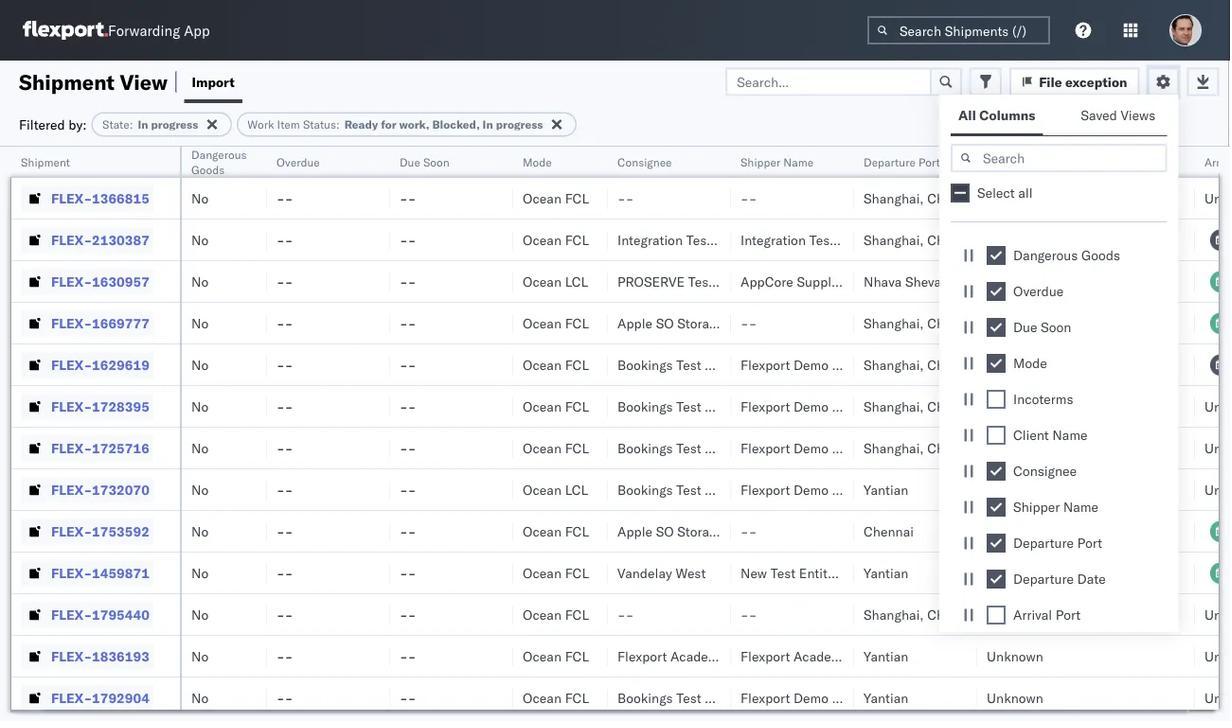 Task type: describe. For each thing, give the bounding box(es) containing it.
flex-1792904 button
[[21, 685, 153, 712]]

all columns
[[958, 107, 1035, 124]]

resize handle column header for departure port
[[954, 147, 977, 722]]

demo for 1725716
[[793, 440, 829, 456]]

flex-1732070 button
[[21, 477, 153, 503]]

no for flex-2130387
[[191, 232, 209, 248]]

jun 15, 2022 12:30 pdt
[[1019, 273, 1168, 290]]

ltd
[[841, 273, 861, 290]]

flex-1630957
[[51, 273, 149, 290]]

fcl for flex-1459871
[[565, 565, 589, 581]]

port inside button
[[918, 155, 940, 169]]

flexport demo shipper co. for 1732070
[[740, 482, 901, 498]]

status
[[303, 117, 336, 132]]

yantian for flex-1732070
[[864, 482, 908, 498]]

(do for shanghai, china
[[727, 315, 754, 331]]

ocean fcl for flex-1728395
[[523, 398, 589, 415]]

fcl for flex-1725716
[[565, 440, 589, 456]]

resize handle column header for departure date
[[1172, 147, 1195, 722]]

bookings for flex-1728395
[[617, 398, 673, 415]]

ocean for 1792904
[[523, 690, 562, 706]]

flexport demo shipper co. for 1792904
[[740, 690, 901, 706]]

co. for 1792904
[[882, 690, 901, 706]]

flex- for 1753592
[[51, 523, 92, 540]]

2 vertical spatial port
[[1056, 607, 1081, 624]]

bookings test consignee for flex-1732070
[[617, 482, 768, 498]]

flex- for 1366815
[[51, 190, 92, 206]]

ocean lcl for proserve test account
[[523, 273, 588, 290]]

sep
[[1019, 523, 1042, 540]]

ocean for 1459871
[[523, 565, 562, 581]]

2022 for 05,
[[1063, 357, 1096, 373]]

1836193
[[92, 648, 149, 665]]

by:
[[68, 116, 87, 133]]

1732070
[[92, 482, 149, 498]]

feb 08, 2023 pst
[[1019, 565, 1128, 581]]

bookings for flex-1629619
[[617, 357, 673, 373]]

ocean fcl for flex-1795440
[[523, 607, 589, 623]]

ocean fcl for flex-1669777
[[523, 315, 589, 331]]

1 horizontal spatial due soon
[[1013, 319, 1071, 336]]

flexport. image
[[23, 21, 108, 40]]

shanghai, for flex-1728395
[[864, 398, 924, 415]]

forwarding app link
[[23, 21, 210, 40]]

consignee for flex-1725716
[[705, 440, 768, 456]]

1795440
[[92, 607, 149, 623]]

unknown for 1792904
[[987, 690, 1043, 706]]

state : in progress
[[102, 117, 198, 132]]

flex-1728395 button
[[21, 393, 153, 420]]

ocean fcl for flex-1366815
[[523, 190, 589, 206]]

mode inside "button"
[[523, 155, 552, 169]]

columns
[[979, 107, 1035, 124]]

fcl for flex-2130387
[[565, 232, 589, 248]]

0 horizontal spatial pst
[[1105, 565, 1128, 581]]

flex- for 1669777
[[51, 315, 92, 331]]

fcl for flex-1728395
[[565, 398, 589, 415]]

fcl for flex-1792904
[[565, 690, 589, 706]]

bookings test consignee for flex-1728395
[[617, 398, 768, 415]]

consignee button
[[608, 151, 712, 169]]

sheva,
[[905, 273, 946, 290]]

flex-1366815 button
[[21, 185, 153, 212]]

so for chennai
[[656, 523, 674, 540]]

1728395
[[92, 398, 149, 415]]

client
[[1013, 427, 1049, 444]]

(sz)
[[852, 648, 884, 665]]

view
[[120, 69, 168, 95]]

shipper for flex-1792904
[[832, 690, 879, 706]]

flex-1669777 button
[[21, 310, 153, 337]]

shanghai, for flex-2130387
[[864, 232, 924, 248]]

file
[[1039, 73, 1062, 90]]

unkn for flex-1795440
[[1204, 607, 1230, 623]]

jul 03, 2022 15:00 pdt
[[1019, 315, 1164, 331]]

use) for chennai
[[787, 523, 821, 540]]

yantian for flex-1459871
[[864, 565, 908, 581]]

shipper name button
[[731, 151, 835, 169]]

1 progress from the left
[[151, 117, 198, 132]]

flexport for 1836193
[[740, 648, 790, 665]]

15,
[[1043, 273, 1063, 290]]

(do for chennai
[[727, 523, 754, 540]]

flex-2130387 button
[[21, 227, 153, 253]]

flex-1366815
[[51, 190, 149, 206]]

fcl for flex-1669777
[[565, 315, 589, 331]]

11:00
[[1105, 232, 1142, 248]]

1669777
[[92, 315, 149, 331]]

1 vertical spatial port
[[1077, 535, 1102, 552]]

05,
[[1039, 357, 1059, 373]]

apple for shanghai, china
[[617, 315, 652, 331]]

flex-1732070
[[51, 482, 149, 498]]

flexport academy (us) inc.
[[617, 648, 789, 665]]

select
[[977, 185, 1015, 201]]

appcore supply ltd
[[740, 273, 861, 290]]

2022 for 15,
[[1067, 273, 1100, 290]]

views
[[1121, 107, 1156, 124]]

Search Shipments (/) text field
[[867, 16, 1050, 45]]

consignee for flex-1629619
[[705, 357, 768, 373]]

arrival
[[1013, 607, 1052, 624]]

shanghai, for flex-1669777
[[864, 315, 924, 331]]

no for flex-1669777
[[191, 315, 209, 331]]

flex-1753592 button
[[21, 518, 153, 545]]

import
[[192, 73, 235, 90]]

dangerous inside button
[[191, 147, 247, 161]]

departure port button
[[854, 151, 958, 169]]

2022 for 03,
[[1063, 315, 1096, 331]]

work,
[[399, 117, 429, 132]]

west
[[676, 565, 706, 581]]

shipment for shipment
[[21, 155, 70, 169]]

departure inside the departure port button
[[864, 155, 916, 169]]

forwarding app
[[108, 21, 210, 39]]

flex-1459871 button
[[21, 560, 153, 587]]

shanghai, for flex-1795440
[[864, 607, 924, 623]]

ocean for 1366815
[[523, 190, 562, 206]]

flexport for 1792904
[[740, 690, 790, 706]]

1 horizontal spatial overdue
[[1013, 283, 1064, 300]]

chennai
[[864, 523, 914, 540]]

flex-1836193 button
[[21, 643, 153, 670]]

ocean for 1728395
[[523, 398, 562, 415]]

incoterms
[[1013, 391, 1073, 408]]

arriva
[[1204, 155, 1230, 169]]

1725716
[[92, 440, 149, 456]]

unkn for flex-1728395
[[1204, 398, 1230, 415]]

(us)
[[729, 648, 763, 665]]

dangerous goods inside button
[[191, 147, 247, 177]]

unkn for flex-1836193
[[1204, 648, 1230, 665]]

1 vertical spatial goods
[[1081, 247, 1120, 264]]

new
[[740, 565, 767, 581]]

shipper for flex-1725716
[[832, 440, 879, 456]]

1 in from the left
[[138, 117, 148, 132]]

nhava
[[864, 273, 902, 290]]

1 vertical spatial name
[[1052, 427, 1088, 444]]

shanghai, china for flex-1366815
[[864, 190, 963, 206]]

vandelay
[[617, 565, 672, 581]]

fcl for flex-1366815
[[565, 190, 589, 206]]

1 horizontal spatial due
[[1013, 319, 1037, 336]]

0 vertical spatial due soon
[[400, 155, 449, 169]]

work
[[247, 117, 274, 132]]

saved views button
[[1073, 98, 1167, 135]]

ready
[[344, 117, 378, 132]]

1753592
[[92, 523, 149, 540]]

unknown for 1836193
[[987, 648, 1043, 665]]

new test entity 2
[[740, 565, 846, 581]]

no for flex-1630957
[[191, 273, 209, 290]]

demo for 1728395
[[793, 398, 829, 415]]

bookings test consignee for flex-1629619
[[617, 357, 768, 373]]

not for shanghai, china
[[757, 315, 784, 331]]

filtered by:
[[19, 116, 87, 133]]

test for flex-1792904
[[676, 690, 701, 706]]

3 resize handle column header from the left
[[367, 147, 390, 722]]

import button
[[184, 61, 242, 103]]

08,
[[1045, 565, 1065, 581]]

no for flex-1366815
[[191, 190, 209, 206]]

2023
[[1069, 565, 1102, 581]]

unknown for 1795440
[[987, 607, 1043, 623]]

unkn for flex-1725716
[[1204, 440, 1230, 456]]

ocean fcl for flex-1459871
[[523, 565, 589, 581]]

co. for 1732070
[[882, 482, 901, 498]]

fcl for flex-1836193
[[565, 648, 589, 665]]

mode button
[[513, 151, 589, 169]]

ocean for 1795440
[[523, 607, 562, 623]]

0 horizontal spatial soon
[[423, 155, 449, 169]]

pdt up the 'feb 08, 2023 pst'
[[1106, 523, 1130, 540]]

2 progress from the left
[[496, 117, 543, 132]]

all
[[958, 107, 976, 124]]

proserve
[[617, 273, 685, 290]]

1 horizontal spatial dangerous
[[1013, 247, 1078, 264]]

departure date button
[[977, 151, 1176, 169]]

nhava sheva, india
[[864, 273, 979, 290]]

0 vertical spatial pst
[[1146, 232, 1169, 248]]

test for flex-1732070
[[676, 482, 701, 498]]

work item status : ready for work, blocked, in progress
[[247, 117, 543, 132]]

Search text field
[[951, 144, 1167, 172]]

flex-1753592
[[51, 523, 149, 540]]

so for shanghai, china
[[656, 315, 674, 331]]

flex-1629619 button
[[21, 352, 153, 378]]

2 : from the left
[[336, 117, 340, 132]]



Task type: locate. For each thing, give the bounding box(es) containing it.
academy for (sz)
[[793, 648, 849, 665]]

10 ocean fcl from the top
[[523, 648, 589, 665]]

0 horizontal spatial date
[[1042, 155, 1066, 169]]

1459871
[[92, 565, 149, 581]]

1 vertical spatial dangerous goods
[[1013, 247, 1120, 264]]

0 horizontal spatial dangerous goods
[[191, 147, 247, 177]]

ocean for 1753592
[[523, 523, 562, 540]]

flex- down 'flex-2130387' button
[[51, 273, 92, 290]]

8 fcl from the top
[[565, 565, 589, 581]]

overdue down item
[[277, 155, 320, 169]]

12,
[[1045, 523, 1066, 540]]

2022 right 12,
[[1069, 523, 1102, 540]]

apple so storage (do not use) up west
[[617, 523, 821, 540]]

vandelay west
[[617, 565, 706, 581]]

feb for feb 08, 2023 pst
[[1019, 565, 1041, 581]]

co. for 1725716
[[882, 440, 901, 456]]

storage down the proserve test account on the right
[[677, 315, 723, 331]]

no right 1459871
[[191, 565, 209, 581]]

feb 19, 2022 11:00 pst
[[1019, 232, 1169, 248]]

bookings for flex-1725716
[[617, 440, 673, 456]]

port
[[918, 155, 940, 169], [1077, 535, 1102, 552], [1056, 607, 1081, 624]]

4 ocean fcl from the top
[[523, 357, 589, 373]]

bookings test consignee for flex-1725716
[[617, 440, 768, 456]]

flex- down flex-1366815 button
[[51, 232, 92, 248]]

11 ocean from the top
[[523, 607, 562, 623]]

pst right 2023
[[1105, 565, 1128, 581]]

feb
[[1019, 232, 1041, 248], [1019, 565, 1041, 581]]

1 ocean from the top
[[523, 190, 562, 206]]

0 horizontal spatial mode
[[523, 155, 552, 169]]

9 resize handle column header from the left
[[1172, 147, 1195, 722]]

1 vertical spatial lcl
[[565, 482, 588, 498]]

no for flex-1753592
[[191, 523, 209, 540]]

flex-1725716 button
[[21, 435, 153, 462]]

soon up 05,
[[1041, 319, 1071, 336]]

1 horizontal spatial dangerous goods
[[1013, 247, 1120, 264]]

dangerous down "import" button
[[191, 147, 247, 161]]

name up the sep 12, 2022 pdt
[[1063, 499, 1098, 516]]

flex-1629619
[[51, 357, 149, 373]]

1 horizontal spatial progress
[[496, 117, 543, 132]]

academy right inc.
[[793, 648, 849, 665]]

3 co. from the top
[[882, 440, 901, 456]]

due left '03,' at the right
[[1013, 319, 1037, 336]]

so down proserve
[[656, 315, 674, 331]]

flex- for 1459871
[[51, 565, 92, 581]]

0 horizontal spatial progress
[[151, 117, 198, 132]]

departure port inside button
[[864, 155, 940, 169]]

shanghai,
[[864, 190, 924, 206], [864, 232, 924, 248], [864, 315, 924, 331], [864, 357, 924, 373], [864, 398, 924, 415], [864, 440, 924, 456], [864, 607, 924, 623]]

overdue
[[277, 155, 320, 169], [1013, 283, 1064, 300]]

flex- down shipment button
[[51, 190, 92, 206]]

resize handle column header for shipper name
[[831, 147, 854, 722]]

1 vertical spatial not
[[757, 523, 784, 540]]

2022 right '03,' at the right
[[1063, 315, 1096, 331]]

0 vertical spatial mode
[[523, 155, 552, 169]]

6 china from the top
[[927, 440, 963, 456]]

flexport for 1629619
[[740, 357, 790, 373]]

1 vertical spatial departure date
[[1013, 571, 1106, 588]]

ocean fcl
[[523, 190, 589, 206], [523, 232, 589, 248], [523, 315, 589, 331], [523, 357, 589, 373], [523, 398, 589, 415], [523, 440, 589, 456], [523, 523, 589, 540], [523, 565, 589, 581], [523, 607, 589, 623], [523, 648, 589, 665], [523, 690, 589, 706]]

2 storage from the top
[[677, 523, 723, 540]]

no right 1725716 at the bottom left of the page
[[191, 440, 209, 456]]

0 vertical spatial feb
[[1019, 232, 1041, 248]]

1 vertical spatial apple
[[617, 523, 652, 540]]

7 unkn from the top
[[1204, 690, 1230, 706]]

5 unkn from the top
[[1204, 607, 1230, 623]]

in right state
[[138, 117, 148, 132]]

shipment for shipment view
[[19, 69, 115, 95]]

goods inside button
[[191, 162, 225, 177]]

0 horizontal spatial academy
[[670, 648, 726, 665]]

5 shanghai, china from the top
[[864, 398, 963, 415]]

4 resize handle column header from the left
[[491, 147, 513, 722]]

9 fcl from the top
[[565, 607, 589, 623]]

lcl for proserve
[[565, 273, 588, 290]]

feb left '08,'
[[1019, 565, 1041, 581]]

saved
[[1081, 107, 1117, 124]]

flexport demo shipper co. for 1629619
[[740, 357, 901, 373]]

progress up mode "button"
[[496, 117, 543, 132]]

no for flex-1459871
[[191, 565, 209, 581]]

1 vertical spatial due soon
[[1013, 319, 1071, 336]]

no down the 'dangerous goods' button
[[191, 190, 209, 206]]

5 unknown from the top
[[987, 607, 1043, 623]]

name
[[783, 155, 814, 169], [1052, 427, 1088, 444], [1063, 499, 1098, 516]]

2 flexport demo shipper co. from the top
[[740, 398, 901, 415]]

due soon
[[400, 155, 449, 169], [1013, 319, 1071, 336]]

1 bookings from the top
[[617, 357, 673, 373]]

date
[[1042, 155, 1066, 169], [1077, 571, 1106, 588]]

flex- for 1629619
[[51, 357, 92, 373]]

flex- inside button
[[51, 690, 92, 706]]

3 unkn from the top
[[1204, 440, 1230, 456]]

1 horizontal spatial shipper name
[[1013, 499, 1098, 516]]

4 shanghai, from the top
[[864, 357, 924, 373]]

shipper name
[[740, 155, 814, 169], [1013, 499, 1098, 516]]

resize handle column header
[[157, 147, 180, 722], [244, 147, 267, 722], [367, 147, 390, 722], [491, 147, 513, 722], [585, 147, 608, 722], [708, 147, 731, 722], [831, 147, 854, 722], [954, 147, 977, 722], [1172, 147, 1195, 722]]

3 bookings test consignee from the top
[[617, 440, 768, 456]]

goods
[[191, 162, 225, 177], [1081, 247, 1120, 264]]

no for flex-1629619
[[191, 357, 209, 373]]

0 vertical spatial (do
[[727, 315, 754, 331]]

0 vertical spatial jul
[[1019, 315, 1035, 331]]

flex- for 1836193
[[51, 648, 92, 665]]

1 shanghai, china from the top
[[864, 190, 963, 206]]

4 unkn from the top
[[1204, 482, 1230, 498]]

no for flex-1792904
[[191, 690, 209, 706]]

1 vertical spatial shipment
[[21, 155, 70, 169]]

academy
[[670, 648, 726, 665], [793, 648, 849, 665]]

demo for 1732070
[[793, 482, 829, 498]]

: down view
[[129, 117, 133, 132]]

1 vertical spatial date
[[1077, 571, 1106, 588]]

0 vertical spatial apple so storage (do not use)
[[617, 315, 821, 331]]

5 shanghai, from the top
[[864, 398, 924, 415]]

shipper name inside button
[[740, 155, 814, 169]]

apple down proserve
[[617, 315, 652, 331]]

0 horizontal spatial goods
[[191, 162, 225, 177]]

1 feb from the top
[[1019, 232, 1041, 248]]

0 vertical spatial goods
[[191, 162, 225, 177]]

flex- down the flex-1629619 button
[[51, 398, 92, 415]]

8 flex- from the top
[[51, 482, 92, 498]]

ocean lcl
[[523, 273, 588, 290], [523, 482, 588, 498]]

no right 1732070
[[191, 482, 209, 498]]

flex-1792904
[[51, 690, 149, 706]]

1 vertical spatial pst
[[1105, 565, 1128, 581]]

12 no from the top
[[191, 648, 209, 665]]

1 (do from the top
[[727, 315, 754, 331]]

0 vertical spatial date
[[1042, 155, 1066, 169]]

due soon up 05,
[[1013, 319, 1071, 336]]

2 vertical spatial name
[[1063, 499, 1098, 516]]

flex- down flex-1795440 button
[[51, 648, 92, 665]]

filtered
[[19, 116, 65, 133]]

1 vertical spatial dangerous
[[1013, 247, 1078, 264]]

0 vertical spatial not
[[757, 315, 784, 331]]

dangerous goods button
[[182, 143, 260, 177]]

bookings for flex-1792904
[[617, 690, 673, 706]]

demo for 1629619
[[793, 357, 829, 373]]

19,
[[1045, 232, 1065, 248]]

no right 1728395
[[191, 398, 209, 415]]

0 horizontal spatial overdue
[[277, 155, 320, 169]]

name inside button
[[783, 155, 814, 169]]

3 demo from the top
[[793, 440, 829, 456]]

flex- down flex-1728395 button
[[51, 440, 92, 456]]

4 demo from the top
[[793, 482, 829, 498]]

jul left '03,' at the right
[[1019, 315, 1035, 331]]

item
[[277, 117, 300, 132]]

ocean for 1836193
[[523, 648, 562, 665]]

china for flex-1728395
[[927, 398, 963, 415]]

5 ocean from the top
[[523, 357, 562, 373]]

2 co. from the top
[[882, 398, 901, 415]]

soon down the blocked,
[[423, 155, 449, 169]]

ocean fcl for flex-1836193
[[523, 648, 589, 665]]

0 vertical spatial apple
[[617, 315, 652, 331]]

1 vertical spatial storage
[[677, 523, 723, 540]]

co. for 1629619
[[882, 357, 901, 373]]

co.
[[882, 357, 901, 373], [882, 398, 901, 415], [882, 440, 901, 456], [882, 482, 901, 498], [882, 690, 901, 706]]

dangerous goods up the 15,
[[1013, 247, 1120, 264]]

dangerous goods
[[191, 147, 247, 177], [1013, 247, 1120, 264]]

flexport for 1728395
[[740, 398, 790, 415]]

0 vertical spatial port
[[918, 155, 940, 169]]

2 lcl from the top
[[565, 482, 588, 498]]

no right 2130387
[[191, 232, 209, 248]]

03,
[[1039, 315, 1059, 331]]

no right 1669777
[[191, 315, 209, 331]]

7 no from the top
[[191, 440, 209, 456]]

flex- down flex-1725716 button
[[51, 482, 92, 498]]

1 fcl from the top
[[565, 190, 589, 206]]

1 vertical spatial overdue
[[1013, 283, 1064, 300]]

Search... text field
[[725, 68, 932, 96]]

7 resize handle column header from the left
[[831, 147, 854, 722]]

unkn for flex-1366815
[[1204, 190, 1230, 206]]

shipment inside button
[[21, 155, 70, 169]]

use) down appcore supply ltd
[[787, 315, 821, 331]]

1792904
[[92, 690, 149, 706]]

academy for (us)
[[670, 648, 726, 665]]

file exception button
[[1010, 68, 1140, 96], [1010, 68, 1140, 96]]

no for flex-1732070
[[191, 482, 209, 498]]

arrival port
[[1013, 607, 1081, 624]]

1 vertical spatial ocean lcl
[[523, 482, 588, 498]]

7 shanghai, from the top
[[864, 607, 924, 623]]

1 unkn from the top
[[1204, 190, 1230, 206]]

apple up "vandelay"
[[617, 523, 652, 540]]

1 shanghai, from the top
[[864, 190, 924, 206]]

1 vertical spatial feb
[[1019, 565, 1041, 581]]

china for flex-1795440
[[927, 607, 963, 623]]

5 bookings from the top
[[617, 690, 673, 706]]

shanghai, for flex-1629619
[[864, 357, 924, 373]]

1 vertical spatial departure port
[[1013, 535, 1102, 552]]

flexport demo shipper co. for 1728395
[[740, 398, 901, 415]]

inc.
[[766, 648, 789, 665]]

1 vertical spatial so
[[656, 523, 674, 540]]

0 vertical spatial use)
[[787, 315, 821, 331]]

0 vertical spatial so
[[656, 315, 674, 331]]

bookings
[[617, 357, 673, 373], [617, 398, 673, 415], [617, 440, 673, 456], [617, 482, 673, 498], [617, 690, 673, 706]]

unkn for flex-1732070
[[1204, 482, 1230, 498]]

10 ocean from the top
[[523, 565, 562, 581]]

overdue up '03,' at the right
[[1013, 283, 1064, 300]]

shipment down filtered
[[21, 155, 70, 169]]

3 fcl from the top
[[565, 315, 589, 331]]

exception
[[1065, 73, 1127, 90]]

china
[[927, 190, 963, 206], [927, 232, 963, 248], [927, 315, 963, 331], [927, 357, 963, 373], [927, 398, 963, 415], [927, 440, 963, 456], [927, 607, 963, 623]]

not up new
[[757, 523, 784, 540]]

1 horizontal spatial academy
[[793, 648, 849, 665]]

pdt right 12:30
[[1144, 273, 1168, 290]]

1 horizontal spatial departure port
[[1013, 535, 1102, 552]]

0 vertical spatial overdue
[[277, 155, 320, 169]]

1 horizontal spatial soon
[[1041, 319, 1071, 336]]

resize handle column header for consignee
[[708, 147, 731, 722]]

flex- inside button
[[51, 315, 92, 331]]

flex- down 'flex-1669777' button
[[51, 357, 92, 373]]

1 china from the top
[[927, 190, 963, 206]]

date inside button
[[1042, 155, 1066, 169]]

2022
[[1069, 232, 1102, 248], [1067, 273, 1100, 290], [1063, 315, 1096, 331], [1063, 357, 1096, 373], [1069, 523, 1102, 540]]

1 horizontal spatial :
[[336, 117, 340, 132]]

2
[[838, 565, 846, 581]]

so up "vandelay west"
[[656, 523, 674, 540]]

due down work,
[[400, 155, 420, 169]]

ocean fcl for flex-1629619
[[523, 357, 589, 373]]

1 vertical spatial apple so storage (do not use)
[[617, 523, 821, 540]]

2 shanghai, from the top
[[864, 232, 924, 248]]

app
[[184, 21, 210, 39]]

shanghai, china for flex-1629619
[[864, 357, 963, 373]]

goods down state : in progress
[[191, 162, 225, 177]]

flex- down flex-1732070 button
[[51, 523, 92, 540]]

fcl for flex-1753592
[[565, 523, 589, 540]]

sep 12, 2022 pdt
[[1019, 523, 1130, 540]]

2 jul from the top
[[1019, 357, 1035, 373]]

no right 1792904
[[191, 690, 209, 706]]

4 yantian from the top
[[864, 690, 908, 706]]

0 vertical spatial shipment
[[19, 69, 115, 95]]

goods up jun 15, 2022 12:30 pdt
[[1081, 247, 1120, 264]]

yantian
[[864, 482, 908, 498], [864, 565, 908, 581], [864, 648, 908, 665], [864, 690, 908, 706]]

mode
[[523, 155, 552, 169], [1013, 355, 1047, 372]]

None checkbox
[[951, 184, 970, 203], [987, 318, 1006, 337], [987, 354, 1006, 373], [987, 390, 1006, 409], [987, 462, 1006, 481], [987, 498, 1006, 517], [987, 606, 1006, 625], [951, 184, 970, 203], [987, 318, 1006, 337], [987, 354, 1006, 373], [987, 390, 1006, 409], [987, 462, 1006, 481], [987, 498, 1006, 517], [987, 606, 1006, 625]]

unknown for 1725716
[[987, 440, 1043, 456]]

departure port
[[864, 155, 940, 169], [1013, 535, 1102, 552]]

5 no from the top
[[191, 357, 209, 373]]

apple so storage (do not use) down account
[[617, 315, 821, 331]]

departure inside departure date button
[[987, 155, 1039, 169]]

shanghai, for flex-1366815
[[864, 190, 924, 206]]

0 horizontal spatial dangerous
[[191, 147, 247, 161]]

9 ocean fcl from the top
[[523, 607, 589, 623]]

dangerous goods down state : in progress
[[191, 147, 247, 177]]

file exception
[[1039, 73, 1127, 90]]

3 china from the top
[[927, 315, 963, 331]]

0 vertical spatial dangerous goods
[[191, 147, 247, 177]]

shanghai, china for flex-1728395
[[864, 398, 963, 415]]

2022 right 05,
[[1063, 357, 1096, 373]]

storage up west
[[677, 523, 723, 540]]

test for flex-1629619
[[676, 357, 701, 373]]

storage for shanghai, china
[[677, 315, 723, 331]]

soon
[[423, 155, 449, 169], [1041, 319, 1071, 336]]

15:00
[[1099, 315, 1136, 331]]

6 unknown from the top
[[987, 648, 1043, 665]]

6 shanghai, china from the top
[[864, 440, 963, 456]]

not for chennai
[[757, 523, 784, 540]]

0 horizontal spatial :
[[129, 117, 133, 132]]

0 vertical spatial storage
[[677, 315, 723, 331]]

not down appcore
[[757, 315, 784, 331]]

: left ready
[[336, 117, 340, 132]]

1 vertical spatial soon
[[1041, 319, 1071, 336]]

no for flex-1725716
[[191, 440, 209, 456]]

flex- for 1795440
[[51, 607, 92, 623]]

7 unknown from the top
[[987, 690, 1043, 706]]

1 academy from the left
[[670, 648, 726, 665]]

13 ocean from the top
[[523, 690, 562, 706]]

departure date up arrival port
[[1013, 571, 1106, 588]]

1 unknown from the top
[[987, 190, 1043, 206]]

resize handle column header for dangerous goods
[[244, 147, 267, 722]]

0 vertical spatial dangerous
[[191, 147, 247, 161]]

use) up new test entity 2
[[787, 523, 821, 540]]

in
[[138, 117, 148, 132], [483, 117, 493, 132]]

no right 1629619 at left
[[191, 357, 209, 373]]

flex-1836193
[[51, 648, 149, 665]]

0 horizontal spatial departure port
[[864, 155, 940, 169]]

jul left 05,
[[1019, 357, 1035, 373]]

4 bookings from the top
[[617, 482, 673, 498]]

1 vertical spatial jul
[[1019, 357, 1035, 373]]

2 demo from the top
[[793, 398, 829, 415]]

1 vertical spatial shipper name
[[1013, 499, 1098, 516]]

1366815
[[92, 190, 149, 206]]

1 vertical spatial mode
[[1013, 355, 1047, 372]]

11 fcl from the top
[[565, 690, 589, 706]]

flex-1630957 button
[[21, 268, 153, 295]]

flex- down flex-1753592 button
[[51, 565, 92, 581]]

1 bookings test consignee from the top
[[617, 357, 768, 373]]

0 vertical spatial due
[[400, 155, 420, 169]]

12:30
[[1103, 273, 1140, 290]]

1 so from the top
[[656, 315, 674, 331]]

co. for 1728395
[[882, 398, 901, 415]]

arriva button
[[1195, 151, 1230, 169]]

1 storage from the top
[[677, 315, 723, 331]]

name right the client
[[1052, 427, 1088, 444]]

feb left "19,"
[[1019, 232, 1041, 248]]

6 unkn from the top
[[1204, 648, 1230, 665]]

1 horizontal spatial date
[[1077, 571, 1106, 588]]

11 flex- from the top
[[51, 607, 92, 623]]

1 : from the left
[[129, 117, 133, 132]]

None checkbox
[[987, 246, 1006, 265], [987, 282, 1006, 301], [987, 426, 1006, 445], [987, 534, 1006, 553], [987, 570, 1006, 589], [987, 246, 1006, 265], [987, 282, 1006, 301], [987, 426, 1006, 445], [987, 534, 1006, 553], [987, 570, 1006, 589]]

yantian for flex-1792904
[[864, 690, 908, 706]]

no right 1836193
[[191, 648, 209, 665]]

-
[[277, 190, 285, 206], [285, 190, 293, 206], [400, 190, 408, 206], [408, 190, 416, 206], [617, 190, 626, 206], [626, 190, 634, 206], [740, 190, 749, 206], [749, 190, 757, 206], [277, 232, 285, 248], [285, 232, 293, 248], [400, 232, 408, 248], [408, 232, 416, 248], [277, 273, 285, 290], [285, 273, 293, 290], [400, 273, 408, 290], [408, 273, 416, 290], [277, 315, 285, 331], [285, 315, 293, 331], [400, 315, 408, 331], [408, 315, 416, 331], [740, 315, 749, 331], [749, 315, 757, 331], [277, 357, 285, 373], [285, 357, 293, 373], [400, 357, 408, 373], [408, 357, 416, 373], [277, 398, 285, 415], [285, 398, 293, 415], [400, 398, 408, 415], [408, 398, 416, 415], [277, 440, 285, 456], [285, 440, 293, 456], [400, 440, 408, 456], [408, 440, 416, 456], [277, 482, 285, 498], [285, 482, 293, 498], [400, 482, 408, 498], [408, 482, 416, 498], [277, 523, 285, 540], [285, 523, 293, 540], [400, 523, 408, 540], [408, 523, 416, 540], [740, 523, 749, 540], [749, 523, 757, 540], [277, 565, 285, 581], [285, 565, 293, 581], [400, 565, 408, 581], [408, 565, 416, 581], [277, 607, 285, 623], [285, 607, 293, 623], [400, 607, 408, 623], [408, 607, 416, 623], [617, 607, 626, 623], [626, 607, 634, 623], [740, 607, 749, 623], [749, 607, 757, 623], [277, 648, 285, 665], [285, 648, 293, 665], [400, 648, 408, 665], [408, 648, 416, 665], [277, 690, 285, 706], [285, 690, 293, 706], [400, 690, 408, 706], [408, 690, 416, 706]]

5 demo from the top
[[793, 690, 829, 706]]

flex-1795440 button
[[21, 602, 153, 628]]

2 no from the top
[[191, 232, 209, 248]]

shipment view
[[19, 69, 168, 95]]

1 horizontal spatial in
[[483, 117, 493, 132]]

12 ocean from the top
[[523, 648, 562, 665]]

shipper inside button
[[740, 155, 780, 169]]

flex- down flex-1630957 button
[[51, 315, 92, 331]]

flex-
[[51, 190, 92, 206], [51, 232, 92, 248], [51, 273, 92, 290], [51, 315, 92, 331], [51, 357, 92, 373], [51, 398, 92, 415], [51, 440, 92, 456], [51, 482, 92, 498], [51, 523, 92, 540], [51, 565, 92, 581], [51, 607, 92, 623], [51, 648, 92, 665], [51, 690, 92, 706]]

8 no from the top
[[191, 482, 209, 498]]

pst right the 11:00 at the right top
[[1146, 232, 1169, 248]]

7 ocean from the top
[[523, 440, 562, 456]]

flexport for 1725716
[[740, 440, 790, 456]]

10 no from the top
[[191, 565, 209, 581]]

1 vertical spatial (do
[[727, 523, 754, 540]]

storage for chennai
[[677, 523, 723, 540]]

0 vertical spatial name
[[783, 155, 814, 169]]

ocean for 2130387
[[523, 232, 562, 248]]

2 not from the top
[[757, 523, 784, 540]]

ltd.
[[888, 648, 911, 665]]

no right 1795440
[[191, 607, 209, 623]]

(do down account
[[727, 315, 754, 331]]

flex- down flex-1836193 button
[[51, 690, 92, 706]]

9 no from the top
[[191, 523, 209, 540]]

6 ocean fcl from the top
[[523, 440, 589, 456]]

6 no from the top
[[191, 398, 209, 415]]

2 apple from the top
[[617, 523, 652, 540]]

departure date inside departure date button
[[987, 155, 1066, 169]]

0 vertical spatial shipper name
[[740, 155, 814, 169]]

bookings test consignee
[[617, 357, 768, 373], [617, 398, 768, 415], [617, 440, 768, 456], [617, 482, 768, 498], [617, 690, 768, 706]]

9 ocean from the top
[[523, 523, 562, 540]]

due soon down work,
[[400, 155, 449, 169]]

departure date up all
[[987, 155, 1066, 169]]

2 so from the top
[[656, 523, 674, 540]]

10 fcl from the top
[[565, 648, 589, 665]]

demo
[[793, 357, 829, 373], [793, 398, 829, 415], [793, 440, 829, 456], [793, 482, 829, 498], [793, 690, 829, 706]]

2022 right "19,"
[[1069, 232, 1102, 248]]

consignee
[[617, 155, 672, 169], [705, 357, 768, 373], [705, 398, 768, 415], [705, 440, 768, 456], [1013, 463, 1077, 480], [705, 482, 768, 498], [705, 690, 768, 706]]

unknown for 1366815
[[987, 190, 1043, 206]]

(do up new
[[727, 523, 754, 540]]

0 vertical spatial departure date
[[987, 155, 1066, 169]]

saved views
[[1081, 107, 1156, 124]]

select all
[[977, 185, 1033, 201]]

2 china from the top
[[927, 232, 963, 248]]

2 use) from the top
[[787, 523, 821, 540]]

11 no from the top
[[191, 607, 209, 623]]

2 shanghai, china from the top
[[864, 232, 963, 248]]

storage
[[677, 315, 723, 331], [677, 523, 723, 540]]

0 horizontal spatial shipper name
[[740, 155, 814, 169]]

flex-1795440
[[51, 607, 149, 623]]

lcl
[[565, 273, 588, 290], [565, 482, 588, 498]]

pdt right 15:00
[[1140, 315, 1164, 331]]

in right the blocked,
[[483, 117, 493, 132]]

state
[[102, 117, 129, 132]]

13 no from the top
[[191, 690, 209, 706]]

1 vertical spatial due
[[1013, 319, 1037, 336]]

dangerous up the 15,
[[1013, 247, 1078, 264]]

shipment up by:
[[19, 69, 115, 95]]

1 horizontal spatial goods
[[1081, 247, 1120, 264]]

4 unknown from the top
[[987, 482, 1043, 498]]

2 feb from the top
[[1019, 565, 1041, 581]]

1 vertical spatial use)
[[787, 523, 821, 540]]

departure
[[864, 155, 916, 169], [987, 155, 1039, 169], [1013, 535, 1074, 552], [1013, 571, 1074, 588]]

consignee inside button
[[617, 155, 672, 169]]

3 flex- from the top
[[51, 273, 92, 290]]

shipper for flex-1732070
[[832, 482, 879, 498]]

account
[[717, 273, 767, 290]]

1 not from the top
[[757, 315, 784, 331]]

2022 for 19,
[[1069, 232, 1102, 248]]

4 china from the top
[[927, 357, 963, 373]]

flex- for 1792904
[[51, 690, 92, 706]]

0 vertical spatial ocean lcl
[[523, 273, 588, 290]]

6 ocean from the top
[[523, 398, 562, 415]]

9 flex- from the top
[[51, 523, 92, 540]]

:
[[129, 117, 133, 132], [336, 117, 340, 132]]

supply
[[797, 273, 838, 290]]

5 resize handle column header from the left
[[585, 147, 608, 722]]

(do
[[727, 315, 754, 331], [727, 523, 754, 540]]

2130387
[[92, 232, 149, 248]]

yantian for flex-1836193
[[864, 648, 908, 665]]

progress down view
[[151, 117, 198, 132]]

flex- down the flex-1459871 button
[[51, 607, 92, 623]]

no right '1753592'
[[191, 523, 209, 540]]

fcl for flex-1629619
[[565, 357, 589, 373]]

0 horizontal spatial due soon
[[400, 155, 449, 169]]

feb for feb 19, 2022 11:00 pst
[[1019, 232, 1041, 248]]

client name
[[1013, 427, 1088, 444]]

no for flex-1836193
[[191, 648, 209, 665]]

consignee for flex-1732070
[[705, 482, 768, 498]]

11 ocean fcl from the top
[[523, 690, 589, 706]]

flexport for 1732070
[[740, 482, 790, 498]]

1 horizontal spatial mode
[[1013, 355, 1047, 372]]

0 horizontal spatial due
[[400, 155, 420, 169]]

1629619
[[92, 357, 149, 373]]

ocean
[[523, 190, 562, 206], [523, 232, 562, 248], [523, 273, 562, 290], [523, 315, 562, 331], [523, 357, 562, 373], [523, 398, 562, 415], [523, 440, 562, 456], [523, 482, 562, 498], [523, 523, 562, 540], [523, 565, 562, 581], [523, 607, 562, 623], [523, 648, 562, 665], [523, 690, 562, 706]]

0 vertical spatial departure port
[[864, 155, 940, 169]]

0 vertical spatial lcl
[[565, 273, 588, 290]]

name down search... text box
[[783, 155, 814, 169]]

5 china from the top
[[927, 398, 963, 415]]

shipper for flex-1629619
[[832, 357, 879, 373]]

flex- for 1630957
[[51, 273, 92, 290]]

test for flex-1728395
[[676, 398, 701, 415]]

1 lcl from the top
[[565, 273, 588, 290]]

flex-2130387
[[51, 232, 149, 248]]

1 use) from the top
[[787, 315, 821, 331]]

china for flex-1366815
[[927, 190, 963, 206]]

pdt down 15:00
[[1099, 357, 1123, 373]]

0 horizontal spatial in
[[138, 117, 148, 132]]

academy left (us)
[[670, 648, 726, 665]]

shipper for flex-1728395
[[832, 398, 879, 415]]

fcl
[[565, 190, 589, 206], [565, 232, 589, 248], [565, 315, 589, 331], [565, 357, 589, 373], [565, 398, 589, 415], [565, 440, 589, 456], [565, 523, 589, 540], [565, 565, 589, 581], [565, 607, 589, 623], [565, 648, 589, 665], [565, 690, 589, 706]]

ocean fcl for flex-1753592
[[523, 523, 589, 540]]

bookings for flex-1732070
[[617, 482, 673, 498]]

0 vertical spatial soon
[[423, 155, 449, 169]]

flex-1669777
[[51, 315, 149, 331]]

13 flex- from the top
[[51, 690, 92, 706]]

2022 right the 15,
[[1067, 273, 1100, 290]]

1 horizontal spatial pst
[[1146, 232, 1169, 248]]

china for flex-1725716
[[927, 440, 963, 456]]

no right 1630957
[[191, 273, 209, 290]]

jul for jul 03, 2022 15:00 pdt
[[1019, 315, 1035, 331]]

4 co. from the top
[[882, 482, 901, 498]]

2 in from the left
[[483, 117, 493, 132]]



Task type: vqa. For each thing, say whether or not it's contained in the screenshot.


